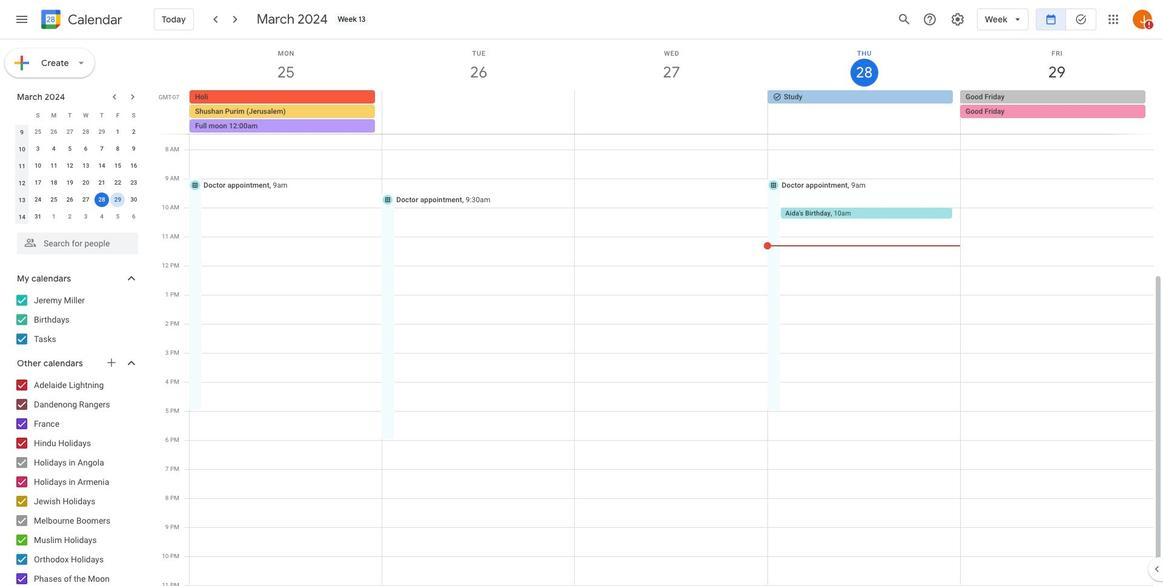 Task type: describe. For each thing, give the bounding box(es) containing it.
10 element
[[31, 159, 45, 173]]

21 element
[[95, 176, 109, 190]]

16 element
[[127, 159, 141, 173]]

20 element
[[79, 176, 93, 190]]

12 element
[[63, 159, 77, 173]]

add other calendars image
[[105, 357, 118, 369]]

24 element
[[31, 193, 45, 207]]

5 element
[[63, 142, 77, 156]]

26 element
[[63, 193, 77, 207]]

27 element
[[79, 193, 93, 207]]

3 element
[[31, 142, 45, 156]]

row group inside march 2024 grid
[[14, 124, 142, 225]]

11 element
[[47, 159, 61, 173]]

main drawer image
[[15, 12, 29, 27]]

april 6 element
[[127, 210, 141, 224]]

my calendars list
[[2, 291, 150, 349]]

february 27 element
[[63, 125, 77, 139]]

column header inside march 2024 grid
[[14, 107, 30, 124]]

6 element
[[79, 142, 93, 156]]

31 element
[[31, 210, 45, 224]]

9 element
[[127, 142, 141, 156]]

other calendars list
[[2, 376, 150, 586]]

april 1 element
[[47, 210, 61, 224]]

february 26 element
[[47, 125, 61, 139]]

february 28 element
[[79, 125, 93, 139]]

25 element
[[47, 193, 61, 207]]



Task type: locate. For each thing, give the bounding box(es) containing it.
None search field
[[0, 228, 150, 254]]

calendar element
[[39, 7, 122, 34]]

Search for people text field
[[24, 233, 131, 254]]

29 element
[[111, 193, 125, 207]]

23 element
[[127, 176, 141, 190]]

17 element
[[31, 176, 45, 190]]

april 2 element
[[63, 210, 77, 224]]

february 29 element
[[95, 125, 109, 139]]

grid
[[155, 39, 1163, 586]]

heading
[[65, 12, 122, 27]]

19 element
[[63, 176, 77, 190]]

march 2024 grid
[[12, 107, 142, 225]]

1 element
[[111, 125, 125, 139]]

4 element
[[47, 142, 61, 156]]

2 element
[[127, 125, 141, 139]]

cell
[[190, 90, 382, 134], [382, 90, 575, 134], [575, 90, 768, 134], [960, 90, 1153, 134], [94, 191, 110, 208], [110, 191, 126, 208]]

row
[[184, 90, 1163, 134], [14, 107, 142, 124], [14, 124, 142, 141], [14, 141, 142, 158], [14, 158, 142, 174], [14, 174, 142, 191], [14, 191, 142, 208], [14, 208, 142, 225]]

row group
[[14, 124, 142, 225]]

15 element
[[111, 159, 125, 173]]

22 element
[[111, 176, 125, 190]]

30 element
[[127, 193, 141, 207]]

april 5 element
[[111, 210, 125, 224]]

13 element
[[79, 159, 93, 173]]

14 element
[[95, 159, 109, 173]]

28, today element
[[95, 193, 109, 207]]

8 element
[[111, 142, 125, 156]]

settings menu image
[[951, 12, 965, 27]]

february 25 element
[[31, 125, 45, 139]]

7 element
[[95, 142, 109, 156]]

18 element
[[47, 176, 61, 190]]

april 3 element
[[79, 210, 93, 224]]

april 4 element
[[95, 210, 109, 224]]

column header
[[14, 107, 30, 124]]

heading inside calendar element
[[65, 12, 122, 27]]



Task type: vqa. For each thing, say whether or not it's contained in the screenshot.
Greg Robinson
no



